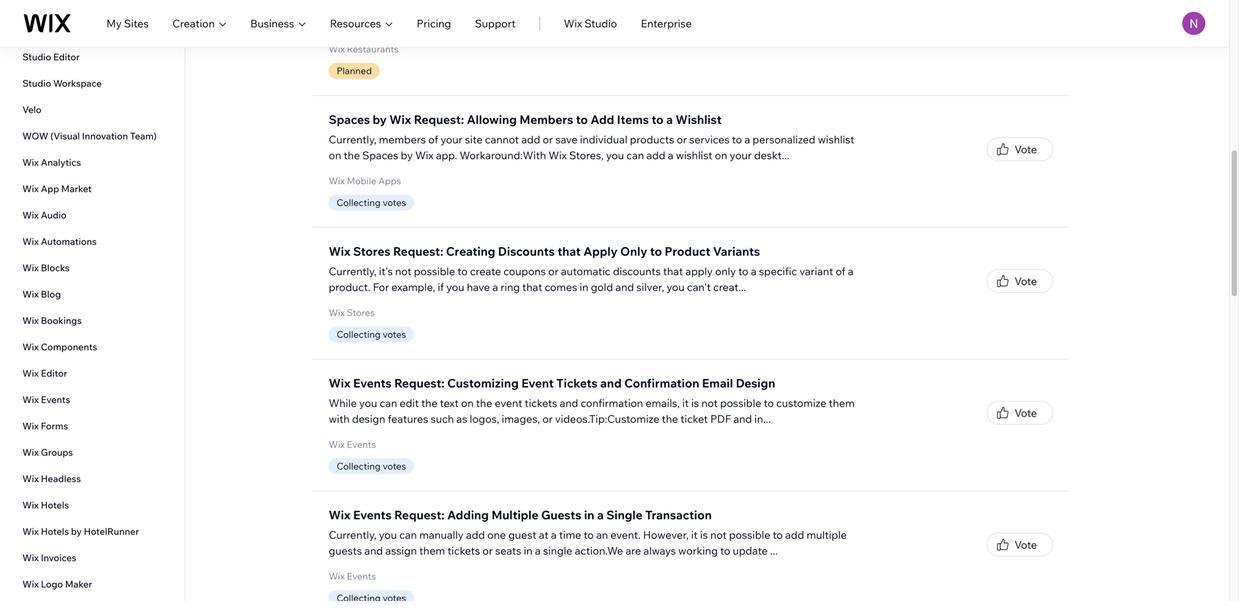 Task type: describe. For each thing, give the bounding box(es) containing it.
not inside currently, it is not possible to set the availability of menus, sections, and items in the new wix online ordering app. all menu items appear in your online ordering menu.workarounds: you can set an... wix restaurants
[[398, 1, 415, 14]]

by inside button
[[71, 526, 82, 538]]

one
[[487, 529, 506, 542]]

the up the logos,
[[476, 397, 492, 410]]

wix mobile apps
[[329, 175, 401, 187]]

it's
[[379, 265, 393, 278]]

in inside wix stores request: creating discounts that apply only to product variants currently, it's not possible to create coupons or automatic discounts that apply only to a specific variant of a product. for example, if you have a ring that comes in gold and silver, you can't creat...
[[580, 281, 589, 294]]

a up products
[[666, 112, 673, 127]]

invoices
[[41, 553, 76, 564]]

0 vertical spatial items
[[681, 1, 708, 14]]

2 horizontal spatial your
[[730, 149, 752, 162]]

working
[[679, 545, 718, 558]]

create
[[470, 265, 501, 278]]

stores for wix stores
[[347, 307, 375, 319]]

currently, inside wix events request: adding multiple guests in a single transaction currently, you can manually add one guest at a time to an event. however, it is not possible to add multiple guests and assign them tickets or seats in a single action.we are always working to update ...
[[329, 529, 377, 542]]

a right variant
[[848, 265, 854, 278]]

you inside wix events request: adding multiple guests in a single transaction currently, you can manually add one guest at a time to an event. however, it is not possible to add multiple guests and assign them tickets or seats in a single action.we are always working to update ...
[[379, 529, 397, 542]]

1 horizontal spatial by
[[373, 112, 387, 127]]

can't
[[687, 281, 711, 294]]

them inside wix events request: adding multiple guests in a single transaction currently, you can manually add one guest at a time to an event. however, it is not possible to add multiple guests and assign them tickets or seats in a single action.we are always working to update ...
[[419, 545, 445, 558]]

wix inside wix events request: adding multiple guests in a single transaction currently, you can manually add one guest at a time to an event. however, it is not possible to add multiple guests and assign them tickets or seats in a single action.we are always working to update ...
[[329, 508, 351, 523]]

of inside currently, it is not possible to set the availability of menus, sections, and items in the new wix online ordering app. all menu items appear in your online ordering menu.workarounds: you can set an... wix restaurants
[[563, 1, 573, 14]]

vote button for wix stores request: creating discounts that apply only to product variants
[[987, 270, 1053, 293]]

1 vertical spatial spaces
[[362, 149, 399, 162]]

tickets inside wix events request: customizing event tickets and confirmation email design while you can edit the text on the event tickets and confirmation emails, it is not possible to customize them with design features such as logos, images, or videos.tip:customize the ticket pdf and in...
[[525, 397, 557, 410]]

emails,
[[646, 397, 680, 410]]

mobile
[[347, 175, 377, 187]]

for
[[373, 281, 389, 294]]

your inside currently, it is not possible to set the availability of menus, sections, and items in the new wix online ordering app. all menu items appear in your online ordering menu.workarounds: you can set an... wix restaurants
[[523, 17, 545, 30]]

wix mobile apps button
[[329, 175, 403, 187]]

1 vertical spatial set
[[369, 33, 384, 46]]

customize
[[777, 397, 827, 410]]

wix inside wix events request: customizing event tickets and confirmation email design while you can edit the text on the event tickets and confirmation emails, it is not possible to customize them with design features such as logos, images, or videos.tip:customize the ticket pdf and in...
[[329, 376, 351, 391]]

ordering
[[580, 17, 622, 30]]

app.
[[376, 17, 397, 30]]

wix invoices
[[22, 553, 76, 564]]

pricing link
[[417, 16, 451, 31]]

cannot
[[485, 133, 519, 146]]

variants
[[713, 244, 760, 259]]

save
[[556, 133, 578, 146]]

creation
[[172, 17, 215, 30]]

wix headless
[[22, 474, 81, 485]]

have
[[467, 281, 490, 294]]

transaction
[[645, 508, 712, 523]]

members
[[379, 133, 426, 146]]

ordering
[[329, 17, 373, 30]]

innovation
[[82, 130, 128, 142]]

wix analytics button
[[22, 155, 81, 171]]

is inside wix events request: customizing event tickets and confirmation email design while you can edit the text on the event tickets and confirmation emails, it is not possible to customize them with design features such as logos, images, or videos.tip:customize the ticket pdf and in...
[[691, 397, 699, 410]]

a down guest at
[[535, 545, 541, 558]]

wix forms button
[[22, 419, 68, 435]]

logo
[[41, 579, 63, 591]]

apply
[[686, 265, 713, 278]]

guests
[[329, 545, 362, 558]]

editor for studio editor
[[53, 51, 80, 63]]

wix editor
[[22, 368, 67, 379]]

tickets
[[557, 376, 598, 391]]

specific
[[759, 265, 797, 278]]

multiple
[[492, 508, 539, 523]]

vote button for wix events request: adding multiple guests in a single transaction
[[987, 534, 1053, 557]]

votes for events
[[383, 461, 406, 473]]

collecting votes for events
[[337, 461, 406, 473]]

wix studio
[[564, 17, 617, 30]]

resources
[[330, 17, 381, 30]]

collecting votes for stores
[[337, 329, 406, 341]]

appear
[[475, 17, 509, 30]]

site
[[22, 25, 40, 36]]

a up the single
[[551, 529, 557, 542]]

in left new
[[711, 1, 719, 14]]

wix audio button
[[22, 208, 67, 223]]

wix groups button
[[22, 445, 73, 461]]

stores for wix stores request: creating discounts that apply only to product variants currently, it's not possible to create coupons or automatic discounts that apply only to a specific variant of a product. for example, if you have a ring that comes in gold and silver, you can't creat...
[[353, 244, 391, 259]]

can inside spaces by wix request: allowing members to add items to a wishlist currently, members of your site cannot add or save individual products or services to a personalized wishlist on the spaces by wix app. workaround:with wix stores, you can add a wishlist on your deskt...
[[627, 149, 644, 162]]

studio for studio workspace
[[22, 78, 51, 89]]

0 vertical spatial spaces
[[329, 112, 370, 127]]

request: for customizing
[[394, 376, 445, 391]]

and up confirmation at the bottom of page
[[600, 376, 622, 391]]

currently, inside currently, it is not possible to set the availability of menus, sections, and items in the new wix online ordering app. all menu items appear in your online ordering menu.workarounds: you can set an... wix restaurants
[[329, 1, 377, 14]]

editor for wix editor
[[41, 368, 67, 379]]

text
[[440, 397, 459, 410]]

app
[[41, 183, 59, 195]]

it inside wix events request: adding multiple guests in a single transaction currently, you can manually add one guest at a time to an event. however, it is not possible to add multiple guests and assign them tickets or seats in a single action.we are always working to update ...
[[691, 529, 698, 542]]

votes for stores
[[383, 329, 406, 341]]

update
[[733, 545, 768, 558]]

add right cannot
[[521, 133, 540, 146]]

or down wishlist
[[677, 133, 687, 146]]

to inside currently, it is not possible to set the availability of menus, sections, and items in the new wix online ordering app. all menu items appear in your online ordering menu.workarounds: you can set an... wix restaurants
[[461, 1, 471, 14]]

2 horizontal spatial on
[[715, 149, 728, 162]]

members inside spaces by wix request: allowing members to add items to a wishlist currently, members of your site cannot add or save individual products or services to a personalized wishlist on the spaces by wix app. workaround:with wix stores, you can add a wishlist on your deskt...
[[520, 112, 573, 127]]

add down products
[[647, 149, 666, 162]]

studio editor button
[[22, 49, 80, 65]]

resources button
[[330, 16, 393, 31]]

the left text
[[421, 397, 438, 410]]

design
[[352, 413, 386, 426]]

wix events button for wix events request: adding multiple guests in a single transaction
[[329, 571, 378, 583]]

hotels for wix hotels
[[41, 500, 69, 511]]

events down design
[[347, 439, 376, 451]]

menu
[[415, 17, 443, 30]]

and inside currently, it is not possible to set the availability of menus, sections, and items in the new wix online ordering app. all menu items appear in your online ordering menu.workarounds: you can set an... wix restaurants
[[660, 1, 679, 14]]

if
[[438, 281, 444, 294]]

business
[[250, 17, 294, 30]]

wix events request: adding multiple guests in a single transaction currently, you can manually add one guest at a time to an event. however, it is not possible to add multiple guests and assign them tickets or seats in a single action.we are always working to update ...
[[329, 508, 847, 558]]

hotels for wix hotels by hotelrunner
[[41, 526, 69, 538]]

add
[[591, 112, 614, 127]]

members inside button
[[42, 25, 83, 36]]

menu.workarounds:
[[624, 17, 723, 30]]

or left save
[[543, 133, 553, 146]]

an
[[596, 529, 608, 542]]

action.we
[[575, 545, 623, 558]]

wix inside wix stores request: creating discounts that apply only to product variants currently, it's not possible to create coupons or automatic discounts that apply only to a specific variant of a product. for example, if you have a ring that comes in gold and silver, you can't creat...
[[329, 244, 351, 259]]

wix events button for wix events request: customizing event tickets and confirmation email design
[[329, 439, 378, 451]]

you inside wix events request: customizing event tickets and confirmation email design while you can edit the text on the event tickets and confirmation emails, it is not possible to customize them with design features such as logos, images, or videos.tip:customize the ticket pdf and in...
[[359, 397, 377, 410]]

1 horizontal spatial set
[[473, 1, 488, 14]]

only
[[715, 265, 736, 278]]

wix stores
[[329, 307, 375, 319]]

blog
[[41, 289, 61, 300]]

support
[[475, 17, 516, 30]]

is inside currently, it is not possible to set the availability of menus, sections, and items in the new wix online ordering app. all menu items appear in your online ordering menu.workarounds: you can set an... wix restaurants
[[388, 1, 396, 14]]

and inside wix stores request: creating discounts that apply only to product variants currently, it's not possible to create coupons or automatic discounts that apply only to a specific variant of a product. for example, if you have a ring that comes in gold and silver, you can't creat...
[[616, 281, 634, 294]]

vote for wix events request: adding multiple guests in a single transaction
[[1015, 539, 1037, 552]]

products
[[630, 133, 675, 146]]

restaurants
[[347, 43, 399, 55]]

wix events for wix events request: customizing event tickets and confirmation email design
[[329, 439, 376, 451]]

wix logo maker button
[[22, 577, 92, 593]]

a up an
[[597, 508, 604, 523]]

hotelrunner
[[84, 526, 139, 538]]

wix logo maker
[[22, 579, 92, 591]]

a left ring in the left of the page
[[493, 281, 498, 294]]

however,
[[643, 529, 689, 542]]

customizing
[[447, 376, 519, 391]]

0 horizontal spatial that
[[523, 281, 542, 294]]

them inside wix events request: customizing event tickets and confirmation email design while you can edit the text on the event tickets and confirmation emails, it is not possible to customize them with design features such as logos, images, or videos.tip:customize the ticket pdf and in...
[[829, 397, 855, 410]]

app. workaround:with
[[436, 149, 546, 162]]

wix events for wix events request: adding multiple guests in a single transaction
[[329, 571, 376, 583]]

the down emails,
[[662, 413, 678, 426]]

(visual
[[50, 130, 80, 142]]

collecting for by
[[337, 197, 381, 209]]

a left specific
[[751, 265, 757, 278]]

0 vertical spatial wishlist
[[818, 133, 855, 146]]

silver,
[[637, 281, 664, 294]]

the inside spaces by wix request: allowing members to add items to a wishlist currently, members of your site cannot add or save individual products or services to a personalized wishlist on the spaces by wix app. workaround:with wix stores, you can add a wishlist on your deskt...
[[344, 149, 360, 162]]

such
[[431, 413, 454, 426]]

wix invoices button
[[22, 551, 76, 567]]

tickets inside wix events request: adding multiple guests in a single transaction currently, you can manually add one guest at a time to an event. however, it is not possible to add multiple guests and assign them tickets or seats in a single action.we are always working to update ...
[[448, 545, 480, 558]]

vote button for spaces by wix request: allowing members to add items to a wishlist
[[987, 138, 1053, 161]]

images,
[[502, 413, 540, 426]]

can manually
[[399, 529, 464, 542]]

and inside wix events request: adding multiple guests in a single transaction currently, you can manually add one guest at a time to an event. however, it is not possible to add multiple guests and assign them tickets or seats in a single action.we are always working to update ...
[[364, 545, 383, 558]]

studio editor
[[22, 51, 80, 63]]

wix automations button
[[22, 234, 97, 250]]

wix analytics
[[22, 157, 81, 168]]

can inside currently, it is not possible to set the availability of menus, sections, and items in the new wix online ordering app. all menu items appear in your online ordering menu.workarounds: you can set an... wix restaurants
[[349, 33, 367, 46]]

events down guests
[[347, 571, 376, 583]]

bookings
[[41, 315, 82, 327]]

product.
[[329, 281, 371, 294]]

you left can't
[[667, 281, 685, 294]]

studio workspace
[[22, 78, 102, 89]]



Task type: locate. For each thing, give the bounding box(es) containing it.
2 horizontal spatial can
[[627, 149, 644, 162]]

support link
[[475, 16, 516, 31]]

and down discounts
[[616, 281, 634, 294]]

wix restaurants button
[[329, 43, 401, 55]]

possible down design
[[720, 397, 762, 410]]

editor
[[53, 51, 80, 63], [41, 368, 67, 379]]

wix events
[[22, 394, 70, 406], [329, 439, 376, 451], [329, 571, 376, 583]]

2 vertical spatial votes
[[383, 461, 406, 473]]

0 vertical spatial can
[[349, 33, 367, 46]]

wix events button down with
[[329, 439, 378, 451]]

all
[[400, 17, 412, 30]]

editor inside button
[[41, 368, 67, 379]]

on down services
[[715, 149, 728, 162]]

wix events button up wix forms
[[22, 392, 70, 408]]

them down can manually
[[419, 545, 445, 558]]

adding
[[447, 508, 489, 523]]

0 horizontal spatial items
[[445, 17, 472, 30]]

items
[[681, 1, 708, 14], [445, 17, 472, 30]]

hotels inside button
[[41, 500, 69, 511]]

2 vertical spatial wix events button
[[329, 571, 378, 583]]

possible inside wix events request: customizing event tickets and confirmation email design while you can edit the text on the event tickets and confirmation emails, it is not possible to customize them with design features such as logos, images, or videos.tip:customize the ticket pdf and in...
[[720, 397, 762, 410]]

wishlist down services
[[676, 149, 713, 162]]

0 horizontal spatial is
[[388, 1, 396, 14]]

0 vertical spatial hotels
[[41, 500, 69, 511]]

and down tickets
[[560, 397, 578, 410]]

2 currently, from the top
[[329, 133, 377, 146]]

1 horizontal spatial is
[[691, 397, 699, 410]]

studio down menus,
[[585, 17, 617, 30]]

in down guest at
[[524, 545, 533, 558]]

2 votes from the top
[[383, 329, 406, 341]]

3 votes from the top
[[383, 461, 406, 473]]

1 vertical spatial studio
[[22, 51, 51, 63]]

can inside wix events request: customizing event tickets and confirmation email design while you can edit the text on the event tickets and confirmation emails, it is not possible to customize them with design features such as logos, images, or videos.tip:customize the ticket pdf and in...
[[380, 397, 397, 410]]

currently, up ordering
[[329, 1, 377, 14]]

0 vertical spatial your
[[523, 17, 545, 30]]

events up forms
[[41, 394, 70, 406]]

1 vertical spatial of
[[428, 133, 438, 146]]

possible inside currently, it is not possible to set the availability of menus, sections, and items in the new wix online ordering app. all menu items appear in your online ordering menu.workarounds: you can set an... wix restaurants
[[417, 1, 458, 14]]

possible up update
[[729, 529, 771, 542]]

0 vertical spatial studio
[[585, 17, 617, 30]]

0 horizontal spatial set
[[369, 33, 384, 46]]

enterprise
[[641, 17, 692, 30]]

gold
[[591, 281, 613, 294]]

0 horizontal spatial your
[[441, 133, 463, 146]]

profile image image
[[1183, 12, 1206, 35]]

to inside wix events request: customizing event tickets and confirmation email design while you can edit the text on the event tickets and confirmation emails, it is not possible to customize them with design features such as logos, images, or videos.tip:customize the ticket pdf and in...
[[764, 397, 774, 410]]

it up working
[[691, 529, 698, 542]]

1 vertical spatial members
[[520, 112, 573, 127]]

add left multiple
[[785, 529, 804, 542]]

0 vertical spatial collecting
[[337, 197, 381, 209]]

time
[[559, 529, 581, 542]]

0 vertical spatial that
[[558, 244, 581, 259]]

you
[[329, 33, 347, 46]]

new
[[741, 1, 761, 14]]

1 vertical spatial items
[[445, 17, 472, 30]]

spaces down planned
[[329, 112, 370, 127]]

collecting down mobile
[[337, 197, 381, 209]]

currently, up the "product."
[[329, 265, 377, 278]]

votes down "apps"
[[383, 197, 406, 209]]

3 collecting votes from the top
[[337, 461, 406, 473]]

wix editor button
[[22, 366, 67, 382]]

my sites link
[[106, 16, 149, 31]]

wix
[[763, 1, 782, 14], [564, 17, 582, 30], [329, 43, 345, 55], [390, 112, 411, 127], [415, 149, 434, 162], [549, 149, 567, 162], [22, 157, 39, 168], [329, 175, 345, 187], [22, 183, 39, 195], [22, 210, 39, 221], [22, 236, 39, 247], [329, 244, 351, 259], [22, 262, 39, 274], [22, 289, 39, 300], [329, 307, 345, 319], [22, 315, 39, 327], [22, 342, 39, 353], [22, 368, 39, 379], [329, 376, 351, 391], [22, 394, 39, 406], [22, 421, 39, 432], [329, 439, 345, 451], [22, 447, 39, 459], [22, 474, 39, 485], [22, 500, 39, 511], [329, 508, 351, 523], [22, 526, 39, 538], [22, 553, 39, 564], [329, 571, 345, 583], [22, 579, 39, 591]]

4 vote from the top
[[1015, 539, 1037, 552]]

1 collecting from the top
[[337, 197, 381, 209]]

3 vote from the top
[[1015, 407, 1037, 420]]

2 vertical spatial it
[[691, 529, 698, 542]]

1 vertical spatial collecting
[[337, 329, 381, 341]]

1 horizontal spatial your
[[523, 17, 545, 30]]

hotels inside button
[[41, 526, 69, 538]]

spaces
[[329, 112, 370, 127], [362, 149, 399, 162]]

0 vertical spatial by
[[373, 112, 387, 127]]

2 vertical spatial of
[[836, 265, 846, 278]]

request: inside spaces by wix request: allowing members to add items to a wishlist currently, members of your site cannot add or save individual products or services to a personalized wishlist on the spaces by wix app. workaround:with wix stores, you can add a wishlist on your deskt...
[[414, 112, 464, 127]]

email
[[702, 376, 733, 391]]

an...
[[387, 33, 406, 46]]

1 horizontal spatial can
[[380, 397, 397, 410]]

events up while
[[353, 376, 392, 391]]

that up automatic on the left of page
[[558, 244, 581, 259]]

your
[[523, 17, 545, 30], [441, 133, 463, 146], [730, 149, 752, 162]]

collecting for events
[[337, 461, 381, 473]]

collecting down wix stores 'button'
[[337, 329, 381, 341]]

3 collecting from the top
[[337, 461, 381, 473]]

vote
[[1015, 143, 1037, 156], [1015, 275, 1037, 288], [1015, 407, 1037, 420], [1015, 539, 1037, 552]]

2 vertical spatial by
[[71, 526, 82, 538]]

or inside wix stores request: creating discounts that apply only to product variants currently, it's not possible to create coupons or automatic discounts that apply only to a specific variant of a product. for example, if you have a ring that comes in gold and silver, you can't creat...
[[548, 265, 559, 278]]

1 currently, from the top
[[329, 1, 377, 14]]

wix blog
[[22, 289, 61, 300]]

of up online
[[563, 1, 573, 14]]

2 vote button from the top
[[987, 270, 1053, 293]]

set
[[473, 1, 488, 14], [369, 33, 384, 46]]

it inside currently, it is not possible to set the availability of menus, sections, and items in the new wix online ordering app. all menu items appear in your online ordering menu.workarounds: you can set an... wix restaurants
[[379, 1, 386, 14]]

1 hotels from the top
[[41, 500, 69, 511]]

wix inside button
[[22, 500, 39, 511]]

1 vertical spatial tickets
[[448, 545, 480, 558]]

or inside wix events request: adding multiple guests in a single transaction currently, you can manually add one guest at a time to an event. however, it is not possible to add multiple guests and assign them tickets or seats in a single action.we are always working to update ...
[[483, 545, 493, 558]]

discounts
[[613, 265, 661, 278]]

0 horizontal spatial them
[[419, 545, 445, 558]]

it up app. at the left top
[[379, 1, 386, 14]]

votes
[[383, 197, 406, 209], [383, 329, 406, 341], [383, 461, 406, 473]]

analytics
[[41, 157, 81, 168]]

collecting votes for by
[[337, 197, 406, 209]]

a
[[666, 112, 673, 127], [745, 133, 750, 146], [668, 149, 674, 162], [751, 265, 757, 278], [848, 265, 854, 278], [493, 281, 498, 294], [597, 508, 604, 523], [551, 529, 557, 542], [535, 545, 541, 558]]

votes down features
[[383, 461, 406, 473]]

coupons
[[504, 265, 546, 278]]

0 vertical spatial editor
[[53, 51, 80, 63]]

currently,
[[329, 1, 377, 14], [329, 133, 377, 146], [329, 265, 377, 278], [329, 529, 377, 542]]

1 vertical spatial wishlist
[[676, 149, 713, 162]]

the left new
[[722, 1, 738, 14]]

sites
[[124, 17, 149, 30]]

0 horizontal spatial by
[[71, 526, 82, 538]]

0 vertical spatial is
[[388, 1, 396, 14]]

deskt...
[[754, 149, 790, 162]]

stores inside wix stores request: creating discounts that apply only to product variants currently, it's not possible to create coupons or automatic discounts that apply only to a specific variant of a product. for example, if you have a ring that comes in gold and silver, you can't creat...
[[353, 244, 391, 259]]

set up appear
[[473, 1, 488, 14]]

pdf
[[711, 413, 731, 426]]

members up the studio editor
[[42, 25, 83, 36]]

3 vote button from the top
[[987, 402, 1053, 425]]

wow (visual innovation team)
[[22, 130, 157, 142]]

services
[[690, 133, 730, 146]]

vote for spaces by wix request: allowing members to add items to a wishlist
[[1015, 143, 1037, 156]]

apps
[[379, 175, 401, 187]]

1 vertical spatial stores
[[347, 307, 375, 319]]

stores inside 'button'
[[347, 307, 375, 319]]

possible up if
[[414, 265, 455, 278]]

wow (visual innovation team) button
[[22, 128, 157, 144]]

tickets down the event
[[525, 397, 557, 410]]

0 vertical spatial members
[[42, 25, 83, 36]]

you right if
[[447, 281, 465, 294]]

2 horizontal spatial of
[[836, 265, 846, 278]]

0 vertical spatial of
[[563, 1, 573, 14]]

vote button for wix events request: customizing event tickets and confirmation email design
[[987, 402, 1053, 425]]

assign
[[385, 545, 417, 558]]

by up invoices
[[71, 526, 82, 538]]

wix blocks
[[22, 262, 70, 274]]

not inside wix events request: adding multiple guests in a single transaction currently, you can manually add one guest at a time to an event. however, it is not possible to add multiple guests and assign them tickets or seats in a single action.we are always working to update ...
[[711, 529, 727, 542]]

1 collecting votes from the top
[[337, 197, 406, 209]]

4 vote button from the top
[[987, 534, 1053, 557]]

you up design
[[359, 397, 377, 410]]

1 vertical spatial your
[[441, 133, 463, 146]]

1 horizontal spatial items
[[681, 1, 708, 14]]

and
[[660, 1, 679, 14], [616, 281, 634, 294], [600, 376, 622, 391], [560, 397, 578, 410], [734, 413, 752, 426], [364, 545, 383, 558]]

you up assign
[[379, 529, 397, 542]]

wix events down guests
[[329, 571, 376, 583]]

studio inside button
[[22, 78, 51, 89]]

2 vertical spatial studio
[[22, 78, 51, 89]]

wix audio
[[22, 210, 67, 221]]

0 vertical spatial stores
[[353, 244, 391, 259]]

items up menu.workarounds:
[[681, 1, 708, 14]]

2 vertical spatial is
[[700, 529, 708, 542]]

0 vertical spatial set
[[473, 1, 488, 14]]

that down 'product'
[[663, 265, 683, 278]]

spaces down members
[[362, 149, 399, 162]]

request: up edit
[[394, 376, 445, 391]]

1 vertical spatial votes
[[383, 329, 406, 341]]

and up enterprise link
[[660, 1, 679, 14]]

wix bookings
[[22, 315, 82, 327]]

a down products
[[668, 149, 674, 162]]

currently, up guests
[[329, 529, 377, 542]]

as
[[456, 413, 467, 426]]

1 vertical spatial wix events
[[329, 439, 376, 451]]

collecting
[[337, 197, 381, 209], [337, 329, 381, 341], [337, 461, 381, 473]]

2 horizontal spatial that
[[663, 265, 683, 278]]

0 vertical spatial them
[[829, 397, 855, 410]]

1 horizontal spatial that
[[558, 244, 581, 259]]

confirmation
[[625, 376, 700, 391]]

request: inside wix stores request: creating discounts that apply only to product variants currently, it's not possible to create coupons or automatic discounts that apply only to a specific variant of a product. for example, if you have a ring that comes in gold and silver, you can't creat...
[[393, 244, 443, 259]]

4 currently, from the top
[[329, 529, 377, 542]]

your down availability
[[523, 17, 545, 30]]

vote for wix stores request: creating discounts that apply only to product variants
[[1015, 275, 1037, 288]]

2 horizontal spatial it
[[691, 529, 698, 542]]

not up working
[[711, 529, 727, 542]]

members up save
[[520, 112, 573, 127]]

spaces by wix request: allowing members to add items to a wishlist currently, members of your site cannot add or save individual products or services to a personalized wishlist on the spaces by wix app. workaround:with wix stores, you can add a wishlist on your deskt...
[[329, 112, 855, 162]]

availability
[[509, 1, 561, 14]]

0 vertical spatial it
[[379, 1, 386, 14]]

1 vertical spatial that
[[663, 265, 683, 278]]

automatic
[[561, 265, 611, 278]]

in right appear
[[512, 17, 521, 30]]

headless
[[41, 474, 81, 485]]

2 horizontal spatial is
[[700, 529, 708, 542]]

or up comes
[[548, 265, 559, 278]]

request: inside wix events request: customizing event tickets and confirmation email design while you can edit the text on the event tickets and confirmation emails, it is not possible to customize them with design features such as logos, images, or videos.tip:customize the ticket pdf and in...
[[394, 376, 445, 391]]

currently, it is not possible to set the availability of menus, sections, and items in the new wix online ordering app. all menu items appear in your online ordering menu.workarounds: you can set an... wix restaurants
[[329, 1, 817, 55]]

guest at
[[509, 529, 549, 542]]

request: for creating
[[393, 244, 443, 259]]

stores down the "product."
[[347, 307, 375, 319]]

1 horizontal spatial on
[[461, 397, 474, 410]]

collecting votes down wix stores 'button'
[[337, 329, 406, 341]]

and left assign
[[364, 545, 383, 558]]

1 vertical spatial it
[[682, 397, 689, 410]]

events up guests
[[353, 508, 392, 523]]

not up pdf
[[702, 397, 718, 410]]

you inside spaces by wix request: allowing members to add items to a wishlist currently, members of your site cannot add or save individual products or services to a personalized wishlist on the spaces by wix app. workaround:with wix stores, you can add a wishlist on your deskt...
[[606, 149, 624, 162]]

items right the menu
[[445, 17, 472, 30]]

a left personalized at the right of the page
[[745, 133, 750, 146]]

0 horizontal spatial members
[[42, 25, 83, 36]]

wix events down wix editor button
[[22, 394, 70, 406]]

wishlist
[[676, 112, 722, 127]]

pricing
[[417, 17, 451, 30]]

the up support link
[[491, 1, 507, 14]]

studio for studio editor
[[22, 51, 51, 63]]

personalized
[[753, 133, 816, 146]]

discounts
[[498, 244, 555, 259]]

events inside wix events request: customizing event tickets and confirmation email design while you can edit the text on the event tickets and confirmation emails, it is not possible to customize them with design features such as logos, images, or videos.tip:customize the ticket pdf and in...
[[353, 376, 392, 391]]

editor inside "button"
[[53, 51, 80, 63]]

market
[[61, 183, 92, 195]]

sections,
[[614, 1, 658, 14]]

wix stores request: creating discounts that apply only to product variants currently, it's not possible to create coupons or automatic discounts that apply only to a specific variant of a product. for example, if you have a ring that comes in gold and silver, you can't creat...
[[329, 244, 854, 294]]

creating
[[446, 244, 495, 259]]

request: up can manually
[[394, 508, 445, 523]]

2 vertical spatial collecting votes
[[337, 461, 406, 473]]

0 horizontal spatial wishlist
[[676, 149, 713, 162]]

of inside wix stores request: creating discounts that apply only to product variants currently, it's not possible to create coupons or automatic discounts that apply only to a specific variant of a product. for example, if you have a ring that comes in gold and silver, you can't creat...
[[836, 265, 846, 278]]

the
[[491, 1, 507, 14], [722, 1, 738, 14], [344, 149, 360, 162], [421, 397, 438, 410], [476, 397, 492, 410], [662, 413, 678, 426]]

0 vertical spatial wix events button
[[22, 392, 70, 408]]

are
[[626, 545, 641, 558]]

seats
[[495, 545, 522, 558]]

0 horizontal spatial tickets
[[448, 545, 480, 558]]

1 horizontal spatial tickets
[[525, 397, 557, 410]]

1 vertical spatial can
[[627, 149, 644, 162]]

votes for by
[[383, 197, 406, 209]]

and left in...
[[734, 413, 752, 426]]

vote for wix events request: customizing event tickets and confirmation email design
[[1015, 407, 1037, 420]]

request: up the example,
[[393, 244, 443, 259]]

0 horizontal spatial of
[[428, 133, 438, 146]]

1 vertical spatial editor
[[41, 368, 67, 379]]

request: up members
[[414, 112, 464, 127]]

hotels up invoices
[[41, 526, 69, 538]]

of right variant
[[836, 265, 846, 278]]

ring
[[501, 281, 520, 294]]

or inside wix events request: customizing event tickets and confirmation email design while you can edit the text on the event tickets and confirmation emails, it is not possible to customize them with design features such as logos, images, or videos.tip:customize the ticket pdf and in...
[[543, 413, 553, 426]]

1 horizontal spatial members
[[520, 112, 573, 127]]

studio inside "button"
[[22, 51, 51, 63]]

2 vertical spatial collecting
[[337, 461, 381, 473]]

by
[[373, 112, 387, 127], [401, 149, 413, 162], [71, 526, 82, 538]]

your left deskt...
[[730, 149, 752, 162]]

not up all
[[398, 1, 415, 14]]

request: inside wix events request: adding multiple guests in a single transaction currently, you can manually add one guest at a time to an event. however, it is not possible to add multiple guests and assign them tickets or seats in a single action.we are always working to update ...
[[394, 508, 445, 523]]

currently, it is not possible to set the availability of menus, sections, and items in the new wix online ordering app. all menu items appear in your online ordering menu.workarounds: you can set an... link
[[329, 0, 857, 46]]

studio up velo
[[22, 78, 51, 89]]

1 horizontal spatial it
[[682, 397, 689, 410]]

1 horizontal spatial them
[[829, 397, 855, 410]]

wishlist right personalized at the right of the page
[[818, 133, 855, 146]]

editor down wix components button
[[41, 368, 67, 379]]

1 vertical spatial is
[[691, 397, 699, 410]]

2 vote from the top
[[1015, 275, 1037, 288]]

in down automatic on the left of page
[[580, 281, 589, 294]]

of right members
[[428, 133, 438, 146]]

of inside spaces by wix request: allowing members to add items to a wishlist currently, members of your site cannot add or save individual products or services to a personalized wishlist on the spaces by wix app. workaround:with wix stores, you can add a wishlist on your deskt...
[[428, 133, 438, 146]]

add left one
[[466, 529, 485, 542]]

2 collecting from the top
[[337, 329, 381, 341]]

it inside wix events request: customizing event tickets and confirmation email design while you can edit the text on the event tickets and confirmation emails, it is not possible to customize them with design features such as logos, images, or videos.tip:customize the ticket pdf and in...
[[682, 397, 689, 410]]

possible up pricing link
[[417, 1, 458, 14]]

3 currently, from the top
[[329, 265, 377, 278]]

0 horizontal spatial on
[[329, 149, 341, 162]]

not inside wix stores request: creating discounts that apply only to product variants currently, it's not possible to create coupons or automatic discounts that apply only to a specific variant of a product. for example, if you have a ring that comes in gold and silver, you can't creat...
[[395, 265, 412, 278]]

1 vertical spatial collecting votes
[[337, 329, 406, 341]]

1 horizontal spatial wishlist
[[818, 133, 855, 146]]

on inside wix events request: customizing event tickets and confirmation email design while you can edit the text on the event tickets and confirmation emails, it is not possible to customize them with design features such as logos, images, or videos.tip:customize the ticket pdf and in...
[[461, 397, 474, 410]]

on up "as"
[[461, 397, 474, 410]]

2 vertical spatial that
[[523, 281, 542, 294]]

ticket
[[681, 413, 708, 426]]

velo button
[[22, 102, 41, 118]]

1 votes from the top
[[383, 197, 406, 209]]

it
[[379, 1, 386, 14], [682, 397, 689, 410], [691, 529, 698, 542]]

wix bookings button
[[22, 313, 82, 329]]

studio down site
[[22, 51, 51, 63]]

2 hotels from the top
[[41, 526, 69, 538]]

0 vertical spatial votes
[[383, 197, 406, 209]]

set down app. at the left top
[[369, 33, 384, 46]]

currently, inside spaces by wix request: allowing members to add items to a wishlist currently, members of your site cannot add or save individual products or services to a personalized wishlist on the spaces by wix app. workaround:with wix stores, you can add a wishlist on your deskt...
[[329, 133, 377, 146]]

2 vertical spatial your
[[730, 149, 752, 162]]

wix components
[[22, 342, 97, 353]]

comes
[[545, 281, 577, 294]]

0 horizontal spatial can
[[349, 33, 367, 46]]

collecting for stores
[[337, 329, 381, 341]]

1 horizontal spatial of
[[563, 1, 573, 14]]

1 vertical spatial them
[[419, 545, 445, 558]]

request: for adding
[[394, 508, 445, 523]]

is inside wix events request: adding multiple guests in a single transaction currently, you can manually add one guest at a time to an event. however, it is not possible to add multiple guests and assign them tickets or seats in a single action.we are always working to update ...
[[700, 529, 708, 542]]

audio
[[41, 210, 67, 221]]

2 collecting votes from the top
[[337, 329, 406, 341]]

possible inside wix stores request: creating discounts that apply only to product variants currently, it's not possible to create coupons or automatic discounts that apply only to a specific variant of a product. for example, if you have a ring that comes in gold and silver, you can't creat...
[[414, 265, 455, 278]]

creat...
[[713, 281, 746, 294]]

hotels down wix headless button at the left of page
[[41, 500, 69, 511]]

videos.tip:customize
[[555, 413, 660, 426]]

in right guests at the bottom left of the page
[[584, 508, 595, 523]]

or down one
[[483, 545, 493, 558]]

in
[[711, 1, 719, 14], [512, 17, 521, 30], [580, 281, 589, 294], [584, 508, 595, 523], [524, 545, 533, 558]]

1 vote button from the top
[[987, 138, 1053, 161]]

not inside wix events request: customizing event tickets and confirmation email design while you can edit the text on the event tickets and confirmation emails, it is not possible to customize them with design features such as logos, images, or videos.tip:customize the ticket pdf and in...
[[702, 397, 718, 410]]

1 vertical spatial by
[[401, 149, 413, 162]]

events inside wix events request: adding multiple guests in a single transaction currently, you can manually add one guest at a time to an event. however, it is not possible to add multiple guests and assign them tickets or seats in a single action.we are always working to update ...
[[353, 508, 392, 523]]

workspace
[[53, 78, 102, 89]]

planned
[[337, 65, 372, 77]]

2 vertical spatial wix events
[[329, 571, 376, 583]]

them right customize on the right of page
[[829, 397, 855, 410]]

that down coupons
[[523, 281, 542, 294]]

can left edit
[[380, 397, 397, 410]]

collecting down design
[[337, 461, 381, 473]]

currently, inside wix stores request: creating discounts that apply only to product variants currently, it's not possible to create coupons or automatic discounts that apply only to a specific variant of a product. for example, if you have a ring that comes in gold and silver, you can't creat...
[[329, 265, 377, 278]]

that
[[558, 244, 581, 259], [663, 265, 683, 278], [523, 281, 542, 294]]

0 vertical spatial collecting votes
[[337, 197, 406, 209]]

0 vertical spatial wix events
[[22, 394, 70, 406]]

request:
[[414, 112, 464, 127], [393, 244, 443, 259], [394, 376, 445, 391], [394, 508, 445, 523]]

by down members
[[401, 149, 413, 162]]

online
[[547, 17, 577, 30]]

wix forms
[[22, 421, 68, 432]]

1 vertical spatial wix events button
[[329, 439, 378, 451]]

event
[[522, 376, 554, 391]]

vote button
[[987, 138, 1053, 161], [987, 270, 1053, 293], [987, 402, 1053, 425], [987, 534, 1053, 557]]

0 horizontal spatial it
[[379, 1, 386, 14]]

not right it's
[[395, 265, 412, 278]]

event
[[495, 397, 522, 410]]

stores up it's
[[353, 244, 391, 259]]

2 vertical spatial can
[[380, 397, 397, 410]]

possible inside wix events request: adding multiple guests in a single transaction currently, you can manually add one guest at a time to an event. however, it is not possible to add multiple guests and assign them tickets or seats in a single action.we are always working to update ...
[[729, 529, 771, 542]]

0 vertical spatial tickets
[[525, 397, 557, 410]]

1 vote from the top
[[1015, 143, 1037, 156]]

2 horizontal spatial by
[[401, 149, 413, 162]]

1 vertical spatial hotels
[[41, 526, 69, 538]]



Task type: vqa. For each thing, say whether or not it's contained in the screenshot.


